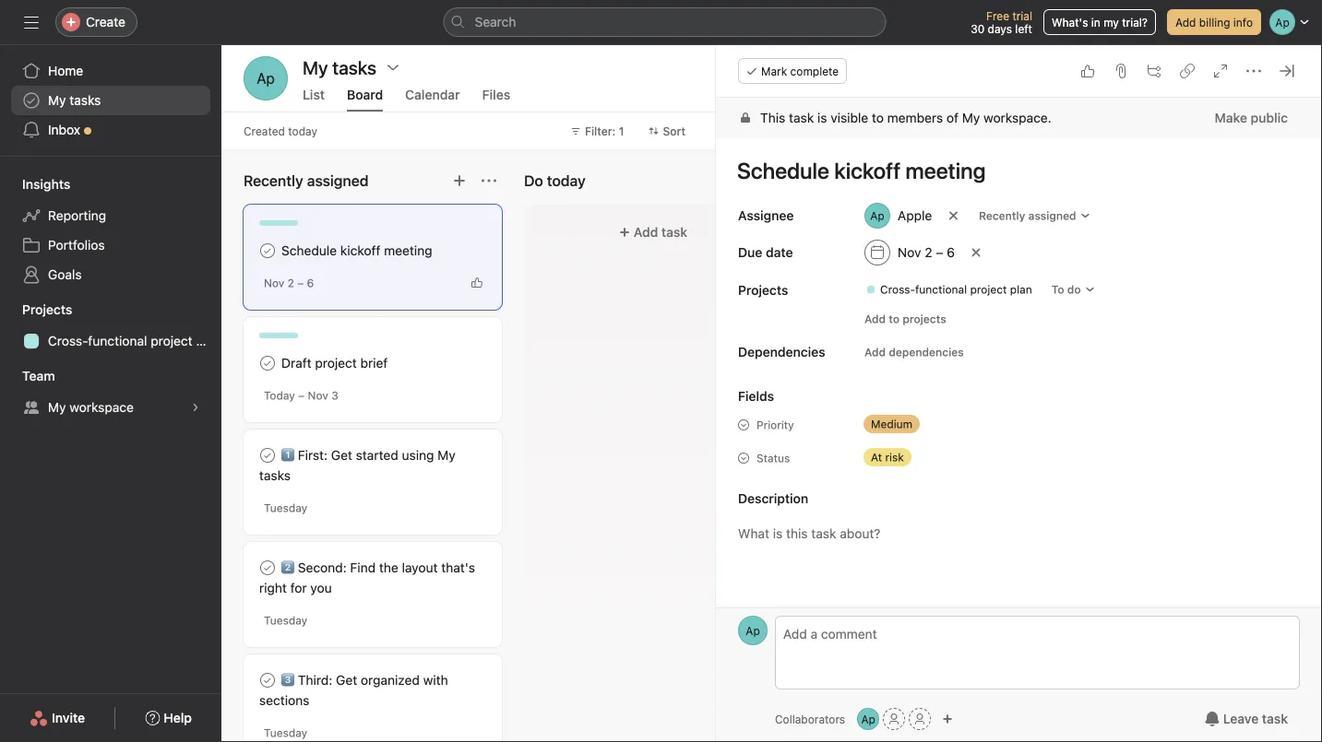 Task type: describe. For each thing, give the bounding box(es) containing it.
projects inside dropdown button
[[22, 302, 72, 317]]

plan inside projects element
[[196, 334, 221, 349]]

list
[[303, 87, 325, 102]]

reporting
[[48, 208, 106, 223]]

team
[[22, 369, 55, 384]]

that's
[[441, 560, 475, 576]]

risk
[[885, 451, 904, 464]]

get for first:
[[331, 448, 352, 463]]

sort button
[[640, 118, 694, 144]]

make public button
[[1203, 101, 1300, 135]]

projects
[[903, 313, 946, 326]]

3
[[331, 389, 338, 402]]

1️⃣
[[281, 448, 294, 463]]

board
[[347, 87, 383, 102]]

filter: 1
[[585, 125, 624, 137]]

task for this
[[789, 110, 814, 125]]

completed image for 2️⃣ second: find the layout that's right for you
[[256, 557, 279, 579]]

add task image
[[452, 173, 467, 188]]

inbox link
[[11, 115, 210, 145]]

cross-functional project plan link inside main content
[[858, 280, 1040, 299]]

my
[[1104, 16, 1119, 29]]

insights
[[22, 177, 70, 192]]

medium
[[871, 418, 913, 431]]

project inside schedule kickoff meeting 'dialog'
[[970, 283, 1007, 296]]

what's in my trial?
[[1052, 16, 1148, 29]]

fields
[[738, 389, 774, 404]]

close details image
[[1280, 64, 1294, 78]]

ap for created today
[[257, 70, 275, 87]]

goals link
[[11, 260, 210, 290]]

of
[[947, 110, 959, 125]]

calendar
[[405, 87, 460, 102]]

for
[[290, 581, 307, 596]]

board link
[[347, 87, 383, 112]]

search
[[475, 14, 516, 30]]

help button
[[133, 702, 204, 735]]

goals
[[48, 267, 82, 282]]

task for add
[[662, 225, 687, 240]]

assignee
[[738, 208, 794, 223]]

dependencies
[[889, 346, 964, 359]]

see details, my workspace image
[[190, 402, 201, 413]]

functional inside schedule kickoff meeting 'dialog'
[[915, 283, 967, 296]]

do
[[1067, 283, 1081, 296]]

with
[[423, 673, 448, 688]]

my workspace
[[48, 400, 134, 415]]

2️⃣
[[281, 560, 294, 576]]

cross-functional project plan inside projects element
[[48, 334, 221, 349]]

cross-functional project plan link inside projects element
[[11, 327, 221, 356]]

my tasks link
[[11, 86, 210, 115]]

my tasks
[[303, 56, 376, 78]]

1 horizontal spatial nov
[[308, 389, 328, 402]]

portfolios
[[48, 238, 105, 253]]

days
[[988, 22, 1012, 35]]

6 for – 6
[[947, 245, 955, 260]]

list link
[[303, 87, 325, 112]]

files
[[482, 87, 510, 102]]

invite
[[52, 711, 85, 726]]

– for nov 2
[[936, 245, 943, 260]]

apple
[[898, 208, 932, 223]]

medium button
[[856, 411, 967, 437]]

started
[[356, 448, 398, 463]]

this
[[760, 110, 785, 125]]

ap for collaborators
[[746, 625, 760, 638]]

filter: 1 button
[[562, 118, 632, 144]]

add to projects
[[864, 313, 946, 326]]

remove assignee image
[[948, 210, 959, 221]]

at risk button
[[856, 445, 967, 471]]

2️⃣ second: find the layout that's right for you
[[259, 560, 475, 596]]

right
[[259, 581, 287, 596]]

make public
[[1215, 110, 1288, 125]]

1 horizontal spatial project
[[315, 356, 357, 371]]

inbox
[[48, 122, 80, 137]]

2 vertical spatial –
[[298, 389, 305, 402]]

cross- inside main content
[[880, 283, 915, 296]]

add for add billing info
[[1175, 16, 1196, 29]]

schedule kickoff meeting dialog
[[716, 45, 1322, 743]]

my inside 'teams' element
[[48, 400, 66, 415]]

mark complete
[[761, 65, 839, 77]]

recently assigned
[[979, 209, 1076, 222]]

1 vertical spatial 0 likes. click to like this task image
[[471, 278, 483, 289]]

completed checkbox for 1️⃣ first: get started using my tasks
[[256, 445, 279, 467]]

2 for nov 2
[[925, 245, 932, 260]]

completed image for draft project brief
[[256, 352, 279, 375]]

3 tuesday from the top
[[264, 727, 307, 740]]

teams element
[[0, 360, 221, 426]]

is
[[817, 110, 827, 125]]

add subtask image
[[1147, 64, 1162, 78]]

to do
[[1052, 283, 1081, 296]]

show options image
[[386, 60, 400, 75]]

tuesday button for tasks
[[264, 502, 307, 515]]

workspace.
[[984, 110, 1051, 125]]

left
[[1015, 22, 1032, 35]]

nov for nov 2
[[898, 245, 921, 260]]

recently assigned button
[[971, 203, 1099, 229]]

visible
[[831, 110, 868, 125]]

due date
[[738, 245, 793, 260]]

schedule
[[281, 243, 337, 258]]

copy task link image
[[1180, 64, 1195, 78]]

3️⃣ third: get organized with sections
[[259, 673, 448, 709]]

help
[[164, 711, 192, 726]]

add or remove collaborators image
[[942, 714, 953, 725]]

Task Name text field
[[725, 149, 1300, 192]]

30
[[971, 22, 985, 35]]

status
[[757, 452, 790, 465]]

tuesday for right
[[264, 614, 307, 627]]

add dependencies
[[864, 346, 964, 359]]

info
[[1233, 16, 1253, 29]]

0 horizontal spatial to
[[872, 110, 884, 125]]

plan inside main content
[[1010, 283, 1032, 296]]

home link
[[11, 56, 210, 86]]

billing
[[1199, 16, 1230, 29]]

layout
[[402, 560, 438, 576]]

recently
[[979, 209, 1025, 222]]

at risk
[[871, 451, 904, 464]]



Task type: locate. For each thing, give the bounding box(es) containing it.
0 vertical spatial cross-functional project plan
[[880, 283, 1032, 296]]

today
[[288, 125, 317, 137]]

completed checkbox for schedule kickoff meeting
[[256, 240, 279, 262]]

tasks down home
[[69, 93, 101, 108]]

0 horizontal spatial 0 likes. click to like this task image
[[471, 278, 483, 289]]

task inside main content
[[789, 110, 814, 125]]

nov 2 – 6
[[898, 245, 955, 260], [264, 277, 314, 290]]

add for add task
[[634, 225, 658, 240]]

2 inside main content
[[925, 245, 932, 260]]

6
[[947, 245, 955, 260], [307, 277, 314, 290]]

cross- down 'projects' dropdown button at the left top of page
[[48, 334, 88, 349]]

get right third:
[[336, 673, 357, 688]]

more section actions image
[[482, 173, 496, 188]]

completed checkbox for draft project brief
[[256, 352, 279, 375]]

main content
[[716, 98, 1322, 743]]

1 horizontal spatial task
[[789, 110, 814, 125]]

0 vertical spatial –
[[936, 245, 943, 260]]

sections
[[259, 693, 309, 709]]

cross-functional project plan up 'teams' element
[[48, 334, 221, 349]]

invite button
[[18, 702, 97, 735]]

create
[[86, 14, 125, 30]]

in
[[1091, 16, 1100, 29]]

calendar link
[[405, 87, 460, 112]]

1 vertical spatial project
[[151, 334, 193, 349]]

0 vertical spatial cross-functional project plan link
[[858, 280, 1040, 299]]

0 horizontal spatial functional
[[88, 334, 147, 349]]

get inside 1️⃣ first: get started using my tasks
[[331, 448, 352, 463]]

1 vertical spatial cross-functional project plan
[[48, 334, 221, 349]]

1 vertical spatial plan
[[196, 334, 221, 349]]

cross-functional project plan link up projects
[[858, 280, 1040, 299]]

completed image left schedule
[[256, 240, 279, 262]]

1 vertical spatial cross-
[[48, 334, 88, 349]]

get for third:
[[336, 673, 357, 688]]

find
[[350, 560, 376, 576]]

tuesday down right at the left of the page
[[264, 614, 307, 627]]

0 vertical spatial task
[[789, 110, 814, 125]]

add task
[[634, 225, 687, 240]]

Completed checkbox
[[256, 557, 279, 579], [256, 670, 279, 692]]

0 vertical spatial get
[[331, 448, 352, 463]]

1 vertical spatial tasks
[[259, 468, 291, 483]]

1 vertical spatial 2
[[288, 277, 294, 290]]

tuesday
[[264, 502, 307, 515], [264, 614, 307, 627], [264, 727, 307, 740]]

1 vertical spatial task
[[662, 225, 687, 240]]

complete
[[790, 65, 839, 77]]

1 completed image from the top
[[256, 240, 279, 262]]

at
[[871, 451, 882, 464]]

1 vertical spatial 6
[[307, 277, 314, 290]]

full screen image
[[1213, 64, 1228, 78]]

1 horizontal spatial 0 likes. click to like this task image
[[1080, 64, 1095, 78]]

0 vertical spatial cross-
[[880, 283, 915, 296]]

1 vertical spatial tuesday
[[264, 614, 307, 627]]

tuesday button
[[264, 502, 307, 515], [264, 614, 307, 627], [264, 727, 307, 740]]

functional up projects
[[915, 283, 967, 296]]

2 vertical spatial ap
[[861, 713, 875, 726]]

3 tuesday button from the top
[[264, 727, 307, 740]]

add
[[1175, 16, 1196, 29], [634, 225, 658, 240], [864, 313, 886, 326], [864, 346, 886, 359]]

created
[[244, 125, 285, 137]]

– left clear due date image
[[936, 245, 943, 260]]

my tasks
[[48, 93, 101, 108]]

tasks inside global element
[[69, 93, 101, 108]]

2 horizontal spatial task
[[1262, 712, 1288, 727]]

2 vertical spatial tuesday
[[264, 727, 307, 740]]

create button
[[55, 7, 137, 37]]

my right of
[[962, 110, 980, 125]]

completed checkbox left schedule
[[256, 240, 279, 262]]

0 horizontal spatial 2
[[288, 277, 294, 290]]

add billing info
[[1175, 16, 1253, 29]]

members
[[887, 110, 943, 125]]

0 horizontal spatial cross-functional project plan
[[48, 334, 221, 349]]

my workspace link
[[11, 393, 210, 423]]

projects down goals
[[22, 302, 72, 317]]

projects down due date
[[738, 283, 788, 298]]

completed checkbox left 2️⃣
[[256, 557, 279, 579]]

task inside leave task button
[[1262, 712, 1288, 727]]

6 for 6
[[307, 277, 314, 290]]

2 horizontal spatial project
[[970, 283, 1007, 296]]

2 vertical spatial project
[[315, 356, 357, 371]]

cross-functional project plan down clear due date image
[[880, 283, 1032, 296]]

– right today
[[298, 389, 305, 402]]

to
[[872, 110, 884, 125], [889, 313, 900, 326]]

completed checkbox left draft
[[256, 352, 279, 375]]

ap button for created today
[[244, 56, 288, 101]]

1 horizontal spatial cross-
[[880, 283, 915, 296]]

6 inside schedule kickoff meeting 'dialog'
[[947, 245, 955, 260]]

plan up see details, my workspace icon
[[196, 334, 221, 349]]

0 horizontal spatial cross-functional project plan link
[[11, 327, 221, 356]]

2 tuesday button from the top
[[264, 614, 307, 627]]

add inside button
[[634, 225, 658, 240]]

filter:
[[585, 125, 616, 137]]

1 horizontal spatial projects
[[738, 283, 788, 298]]

to
[[1052, 283, 1064, 296]]

0 vertical spatial 6
[[947, 245, 955, 260]]

1 horizontal spatial nov 2 – 6
[[898, 245, 955, 260]]

nov 2 – 6 for nov 2 –
[[264, 277, 314, 290]]

plan left to
[[1010, 283, 1032, 296]]

nov inside main content
[[898, 245, 921, 260]]

0 vertical spatial plan
[[1010, 283, 1032, 296]]

clear due date image
[[971, 247, 982, 258]]

tasks
[[69, 93, 101, 108], [259, 468, 291, 483]]

ap
[[257, 70, 275, 87], [746, 625, 760, 638], [861, 713, 875, 726]]

task for leave
[[1262, 712, 1288, 727]]

apple button
[[856, 199, 940, 232]]

projects
[[738, 283, 788, 298], [22, 302, 72, 317]]

tuesday for tasks
[[264, 502, 307, 515]]

project
[[970, 283, 1007, 296], [151, 334, 193, 349], [315, 356, 357, 371]]

1 tuesday from the top
[[264, 502, 307, 515]]

completed image for 1️⃣ first: get started using my tasks
[[256, 445, 279, 467]]

to do button
[[1043, 277, 1104, 303]]

to inside button
[[889, 313, 900, 326]]

cross- up add to projects button
[[880, 283, 915, 296]]

0 vertical spatial completed checkbox
[[256, 557, 279, 579]]

tuesday button down '1️⃣'
[[264, 502, 307, 515]]

1 horizontal spatial cross-functional project plan
[[880, 283, 1032, 296]]

2 vertical spatial nov
[[308, 389, 328, 402]]

completed image
[[256, 670, 279, 692]]

what's in my trial? button
[[1043, 9, 1156, 35]]

nov 2 – 6 inside main content
[[898, 245, 955, 260]]

2
[[925, 245, 932, 260], [288, 277, 294, 290]]

2 for nov 2 –
[[288, 277, 294, 290]]

get right first:
[[331, 448, 352, 463]]

tuesday down sections
[[264, 727, 307, 740]]

nov left 3
[[308, 389, 328, 402]]

2 vertical spatial task
[[1262, 712, 1288, 727]]

0 vertical spatial functional
[[915, 283, 967, 296]]

0 vertical spatial 2
[[925, 245, 932, 260]]

team button
[[0, 367, 55, 386]]

2 tuesday from the top
[[264, 614, 307, 627]]

2 completed checkbox from the top
[[256, 670, 279, 692]]

2 down schedule
[[288, 277, 294, 290]]

6 left clear due date image
[[947, 245, 955, 260]]

0 vertical spatial project
[[970, 283, 1007, 296]]

projects element
[[0, 293, 221, 360]]

project down clear due date image
[[970, 283, 1007, 296]]

1 vertical spatial projects
[[22, 302, 72, 317]]

nov 2 – 6 down apple
[[898, 245, 955, 260]]

1 horizontal spatial ap button
[[738, 616, 768, 646]]

completed checkbox for 3️⃣ third: get organized with sections
[[256, 670, 279, 692]]

1 tuesday button from the top
[[264, 502, 307, 515]]

tuesday button for right
[[264, 614, 307, 627]]

second:
[[298, 560, 347, 576]]

0 vertical spatial ap
[[257, 70, 275, 87]]

0 vertical spatial tasks
[[69, 93, 101, 108]]

to right visible
[[872, 110, 884, 125]]

0 horizontal spatial ap button
[[244, 56, 288, 101]]

add to projects button
[[856, 306, 955, 332]]

nov
[[898, 245, 921, 260], [264, 277, 284, 290], [308, 389, 328, 402]]

1 vertical spatial completed checkbox
[[256, 670, 279, 692]]

dependencies
[[738, 345, 825, 360]]

0 horizontal spatial plan
[[196, 334, 221, 349]]

1 vertical spatial ap
[[746, 625, 760, 638]]

0 vertical spatial to
[[872, 110, 884, 125]]

hide sidebar image
[[24, 15, 39, 30]]

3 completed checkbox from the top
[[256, 445, 279, 467]]

add for add to projects
[[864, 313, 886, 326]]

3 completed image from the top
[[256, 445, 279, 467]]

my up inbox
[[48, 93, 66, 108]]

ap button for collaborators
[[738, 616, 768, 646]]

2 vertical spatial ap button
[[857, 709, 879, 731]]

1 horizontal spatial ap
[[746, 625, 760, 638]]

tuesday button down right at the left of the page
[[264, 614, 307, 627]]

1 horizontal spatial tasks
[[259, 468, 291, 483]]

more actions for this task image
[[1246, 64, 1261, 78]]

functional up 'teams' element
[[88, 334, 147, 349]]

add for add dependencies
[[864, 346, 886, 359]]

nov down apple
[[898, 245, 921, 260]]

1 horizontal spatial 6
[[947, 245, 955, 260]]

nov down schedule
[[264, 277, 284, 290]]

1
[[619, 125, 624, 137]]

0 horizontal spatial tasks
[[69, 93, 101, 108]]

0 vertical spatial nov
[[898, 245, 921, 260]]

0 vertical spatial ap button
[[244, 56, 288, 101]]

completed checkbox for 2️⃣ second: find the layout that's right for you
[[256, 557, 279, 579]]

meeting
[[384, 243, 432, 258]]

– down schedule
[[297, 277, 304, 290]]

0 horizontal spatial task
[[662, 225, 687, 240]]

1 horizontal spatial cross-functional project plan link
[[858, 280, 1040, 299]]

my inside 1️⃣ first: get started using my tasks
[[438, 448, 456, 463]]

1 vertical spatial functional
[[88, 334, 147, 349]]

what's
[[1052, 16, 1088, 29]]

1 completed checkbox from the top
[[256, 240, 279, 262]]

2 down apple
[[925, 245, 932, 260]]

tasks down '1️⃣'
[[259, 468, 291, 483]]

my down team at the left
[[48, 400, 66, 415]]

0 vertical spatial projects
[[738, 283, 788, 298]]

tuesday button down sections
[[264, 727, 307, 740]]

ap button
[[244, 56, 288, 101], [738, 616, 768, 646], [857, 709, 879, 731]]

cross-functional project plan link
[[858, 280, 1040, 299], [11, 327, 221, 356]]

leave task button
[[1193, 703, 1300, 736]]

get inside "3️⃣ third: get organized with sections"
[[336, 673, 357, 688]]

0 vertical spatial nov 2 – 6
[[898, 245, 955, 260]]

completed image left draft
[[256, 352, 279, 375]]

1 vertical spatial ap button
[[738, 616, 768, 646]]

1 horizontal spatial functional
[[915, 283, 967, 296]]

cross- inside projects element
[[48, 334, 88, 349]]

2 horizontal spatial nov
[[898, 245, 921, 260]]

add billing info button
[[1167, 9, 1261, 35]]

home
[[48, 63, 83, 78]]

attachments: add a file to this task, schedule kickoff meeting image
[[1114, 64, 1128, 78]]

2 horizontal spatial ap
[[861, 713, 875, 726]]

insights button
[[0, 175, 70, 194]]

–
[[936, 245, 943, 260], [297, 277, 304, 290], [298, 389, 305, 402]]

collaborators
[[775, 713, 845, 726]]

main content containing this task is visible to members of my workspace.
[[716, 98, 1322, 743]]

add dependencies button
[[856, 340, 972, 365]]

0 likes. click to like this task image
[[1080, 64, 1095, 78], [471, 278, 483, 289]]

using
[[402, 448, 434, 463]]

assigned
[[1028, 209, 1076, 222]]

first:
[[298, 448, 328, 463]]

completed checkbox left '1️⃣'
[[256, 445, 279, 467]]

2 completed checkbox from the top
[[256, 352, 279, 375]]

today – nov 3
[[264, 389, 338, 402]]

completed image
[[256, 240, 279, 262], [256, 352, 279, 375], [256, 445, 279, 467], [256, 557, 279, 579]]

0 horizontal spatial 6
[[307, 277, 314, 290]]

tuesday down '1️⃣'
[[264, 502, 307, 515]]

you
[[310, 581, 332, 596]]

global element
[[0, 45, 221, 156]]

0 horizontal spatial nov
[[264, 277, 284, 290]]

1 vertical spatial get
[[336, 673, 357, 688]]

1 horizontal spatial 2
[[925, 245, 932, 260]]

0 vertical spatial completed checkbox
[[256, 240, 279, 262]]

draft project brief
[[281, 356, 388, 371]]

4 completed image from the top
[[256, 557, 279, 579]]

tasks inside 1️⃣ first: get started using my tasks
[[259, 468, 291, 483]]

nov 2 – 6 down schedule
[[264, 277, 314, 290]]

– inside main content
[[936, 245, 943, 260]]

0 vertical spatial 0 likes. click to like this task image
[[1080, 64, 1095, 78]]

1 vertical spatial to
[[889, 313, 900, 326]]

cross-functional project plan inside schedule kickoff meeting 'dialog'
[[880, 283, 1032, 296]]

completed image for schedule kickoff meeting
[[256, 240, 279, 262]]

0 horizontal spatial project
[[151, 334, 193, 349]]

search list box
[[443, 7, 886, 37]]

the
[[379, 560, 398, 576]]

2 vertical spatial tuesday button
[[264, 727, 307, 740]]

1 vertical spatial tuesday button
[[264, 614, 307, 627]]

my
[[48, 93, 66, 108], [962, 110, 980, 125], [48, 400, 66, 415], [438, 448, 456, 463]]

completed checkbox left 3️⃣ on the left
[[256, 670, 279, 692]]

make
[[1215, 110, 1247, 125]]

0 horizontal spatial ap
[[257, 70, 275, 87]]

my inside main content
[[962, 110, 980, 125]]

project up see details, my workspace icon
[[151, 334, 193, 349]]

0 horizontal spatial nov 2 – 6
[[264, 277, 314, 290]]

project up 3
[[315, 356, 357, 371]]

mark
[[761, 65, 787, 77]]

functional inside projects element
[[88, 334, 147, 349]]

cross-functional project plan link up 'teams' element
[[11, 327, 221, 356]]

nov for nov 2 –
[[264, 277, 284, 290]]

description
[[738, 491, 808, 507]]

1 horizontal spatial to
[[889, 313, 900, 326]]

6 down schedule
[[307, 277, 314, 290]]

completed image left 2️⃣
[[256, 557, 279, 579]]

0 vertical spatial tuesday
[[264, 502, 307, 515]]

0 horizontal spatial cross-
[[48, 334, 88, 349]]

to left projects
[[889, 313, 900, 326]]

kickoff
[[340, 243, 380, 258]]

completed image left '1️⃣'
[[256, 445, 279, 467]]

priority
[[757, 419, 794, 432]]

1 completed checkbox from the top
[[256, 557, 279, 579]]

1 vertical spatial nov
[[264, 277, 284, 290]]

2 completed image from the top
[[256, 352, 279, 375]]

public
[[1251, 110, 1288, 125]]

1 horizontal spatial plan
[[1010, 283, 1032, 296]]

my right using
[[438, 448, 456, 463]]

0 vertical spatial tuesday button
[[264, 502, 307, 515]]

Completed checkbox
[[256, 240, 279, 262], [256, 352, 279, 375], [256, 445, 279, 467]]

1 vertical spatial nov 2 – 6
[[264, 277, 314, 290]]

1 vertical spatial –
[[297, 277, 304, 290]]

today
[[264, 389, 295, 402]]

draft
[[281, 356, 312, 371]]

do today
[[524, 172, 586, 190]]

plan
[[1010, 283, 1032, 296], [196, 334, 221, 349]]

mark complete button
[[738, 58, 847, 84]]

free trial 30 days left
[[971, 9, 1032, 35]]

task inside add task button
[[662, 225, 687, 240]]

projects inside schedule kickoff meeting 'dialog'
[[738, 283, 788, 298]]

1 vertical spatial cross-functional project plan link
[[11, 327, 221, 356]]

insights element
[[0, 168, 221, 293]]

nov 2 – 6 for nov 2
[[898, 245, 955, 260]]

0 horizontal spatial projects
[[22, 302, 72, 317]]

– for nov 2 –
[[297, 277, 304, 290]]

2 vertical spatial completed checkbox
[[256, 445, 279, 467]]

2 horizontal spatial ap button
[[857, 709, 879, 731]]

1 vertical spatial completed checkbox
[[256, 352, 279, 375]]

1️⃣ first: get started using my tasks
[[259, 448, 456, 483]]

my inside global element
[[48, 93, 66, 108]]



Task type: vqa. For each thing, say whether or not it's contained in the screenshot.
See details, My workspace image
yes



